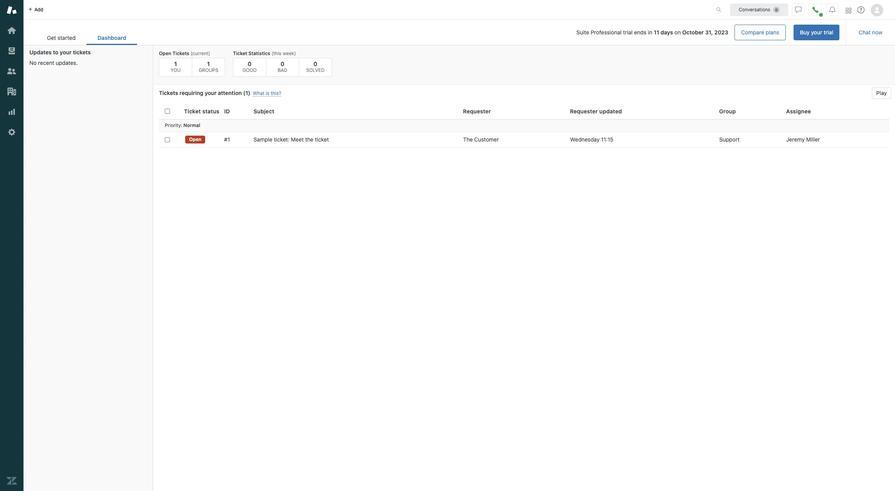 Task type: locate. For each thing, give the bounding box(es) containing it.
statistics
[[249, 51, 270, 56]]

chat now button
[[853, 25, 889, 40]]

main element
[[0, 0, 23, 492]]

1 horizontal spatial your
[[205, 90, 217, 96]]

2 trial from the left
[[824, 29, 833, 36]]

ticket for ticket statistics (this week)
[[233, 51, 247, 56]]

started
[[58, 34, 76, 41]]

0 vertical spatial your
[[811, 29, 822, 36]]

0 horizontal spatial open
[[159, 51, 171, 56]]

(this
[[272, 51, 281, 56]]

open up '1 you'
[[159, 51, 171, 56]]

ticket up normal
[[184, 108, 201, 115]]

0 solved
[[306, 60, 325, 73]]

open
[[159, 51, 171, 56], [189, 137, 201, 143]]

2 0 from the left
[[281, 60, 284, 67]]

1 vertical spatial ticket
[[184, 108, 201, 115]]

ticket up 0 good
[[233, 51, 247, 56]]

section containing suite professional trial ends in
[[143, 25, 840, 40]]

suite
[[577, 29, 589, 36]]

open down normal
[[189, 137, 201, 143]]

1 vertical spatial your
[[60, 49, 72, 56]]

chat now
[[859, 29, 883, 36]]

trial left ends
[[623, 29, 633, 36]]

open for open
[[189, 137, 201, 143]]

0 inside 0 good
[[248, 60, 252, 67]]

your right to
[[60, 49, 72, 56]]

now
[[872, 29, 883, 36]]

ticket
[[315, 136, 329, 143]]

tickets up select all tickets option
[[159, 90, 178, 96]]

trial
[[623, 29, 633, 36], [824, 29, 833, 36]]

31,
[[705, 29, 713, 36]]

play
[[877, 90, 887, 96]]

1 0 from the left
[[248, 60, 252, 67]]

0 down the (this
[[281, 60, 284, 67]]

requester left updated in the right top of the page
[[570, 108, 598, 115]]

is
[[266, 90, 269, 96]]

trial down notifications image at the top right of page
[[824, 29, 833, 36]]

2 horizontal spatial your
[[811, 29, 822, 36]]

suite professional trial ends in 11 days on october 31, 2023
[[577, 29, 728, 36]]

week)
[[283, 51, 296, 56]]

0
[[248, 60, 252, 67], [281, 60, 284, 67], [314, 60, 317, 67]]

reporting image
[[7, 107, 17, 117]]

ticket statistics (this week)
[[233, 51, 296, 56]]

good
[[243, 67, 257, 73]]

1 down open tickets (current)
[[174, 60, 177, 67]]

zendesk image
[[7, 477, 17, 487]]

trial for professional
[[623, 29, 633, 36]]

0 right '0 bad' at left top
[[314, 60, 317, 67]]

get
[[47, 34, 56, 41]]

professional
[[591, 29, 622, 36]]

subject
[[254, 108, 274, 115]]

1 horizontal spatial requester
[[570, 108, 598, 115]]

2 horizontal spatial 0
[[314, 60, 317, 67]]

0 inside the 0 solved
[[314, 60, 317, 67]]

support
[[719, 136, 740, 143]]

plans
[[766, 29, 779, 36]]

requester for requester updated
[[570, 108, 598, 115]]

1 horizontal spatial 0
[[281, 60, 284, 67]]

1 requester from the left
[[463, 108, 491, 115]]

jeremy
[[786, 136, 805, 143]]

1 horizontal spatial 1
[[207, 60, 210, 67]]

tickets
[[173, 51, 189, 56], [159, 90, 178, 96]]

2023
[[715, 29, 728, 36]]

ticket
[[233, 51, 247, 56], [184, 108, 201, 115]]

1 vertical spatial open
[[189, 137, 201, 143]]

priority : normal
[[165, 123, 200, 129]]

requester for requester
[[463, 108, 491, 115]]

your up status
[[205, 90, 217, 96]]

your
[[811, 29, 822, 36], [60, 49, 72, 56], [205, 90, 217, 96]]

2 horizontal spatial 1
[[245, 90, 248, 96]]

days
[[661, 29, 673, 36]]

2 requester from the left
[[570, 108, 598, 115]]

section
[[143, 25, 840, 40]]

october
[[682, 29, 704, 36]]

1 for 1 groups
[[207, 60, 210, 67]]

1 horizontal spatial open
[[189, 137, 201, 143]]

dashboard
[[98, 34, 126, 41]]

0 horizontal spatial your
[[60, 49, 72, 56]]

compare plans
[[741, 29, 779, 36]]

grid
[[153, 104, 895, 492]]

buy your trial
[[800, 29, 833, 36]]

1 down the (current) on the top
[[207, 60, 210, 67]]

0 horizontal spatial ticket
[[184, 108, 201, 115]]

0 horizontal spatial trial
[[623, 29, 633, 36]]

requester updated
[[570, 108, 622, 115]]

play button
[[872, 87, 891, 99]]

1 horizontal spatial trial
[[824, 29, 833, 36]]

priority
[[165, 123, 181, 129]]

0 vertical spatial open
[[159, 51, 171, 56]]

trial for your
[[824, 29, 833, 36]]

your inside updates to your tickets no recent updates.
[[60, 49, 72, 56]]

what
[[253, 90, 265, 96]]

no
[[29, 60, 37, 66]]

ticket for ticket status
[[184, 108, 201, 115]]

1 left what
[[245, 90, 248, 96]]

the customer
[[463, 136, 499, 143]]

1 trial from the left
[[623, 29, 633, 36]]

conversations
[[739, 6, 770, 12]]

trial inside button
[[824, 29, 833, 36]]

chat
[[859, 29, 871, 36]]

11
[[654, 29, 659, 36]]

your for updates to your tickets
[[60, 49, 72, 56]]

get started
[[47, 34, 76, 41]]

1 horizontal spatial ticket
[[233, 51, 247, 56]]

attention
[[218, 90, 242, 96]]

0 down statistics
[[248, 60, 252, 67]]

:
[[181, 123, 182, 129]]

0 horizontal spatial 0
[[248, 60, 252, 67]]

requester up the customer
[[463, 108, 491, 115]]

None checkbox
[[165, 137, 170, 142]]

none checkbox inside grid
[[165, 137, 170, 142]]

0 good
[[243, 60, 257, 73]]

0 inside '0 bad'
[[281, 60, 284, 67]]

requester
[[463, 108, 491, 115], [570, 108, 598, 115]]

customer
[[474, 136, 499, 143]]

0 horizontal spatial requester
[[463, 108, 491, 115]]

wednesday
[[570, 136, 600, 143]]

tab list
[[36, 31, 137, 45]]

conversations button
[[730, 3, 788, 16]]

0 horizontal spatial 1
[[174, 60, 177, 67]]

3 0 from the left
[[314, 60, 317, 67]]

0 bad
[[278, 60, 287, 73]]

tab list containing get started
[[36, 31, 137, 45]]

1 inside '1 you'
[[174, 60, 177, 67]]

1 inside '1 groups'
[[207, 60, 210, 67]]

tickets up '1 you'
[[173, 51, 189, 56]]

1
[[174, 60, 177, 67], [207, 60, 210, 67], [245, 90, 248, 96]]

2 vertical spatial your
[[205, 90, 217, 96]]

assignee
[[786, 108, 811, 115]]

normal
[[184, 123, 200, 129]]

your right the 'buy'
[[811, 29, 822, 36]]

customers image
[[7, 66, 17, 76]]

0 vertical spatial ticket
[[233, 51, 247, 56]]

0 for 0 bad
[[281, 60, 284, 67]]



Task type: vqa. For each thing, say whether or not it's contained in the screenshot.
English (United States) button
no



Task type: describe. For each thing, give the bounding box(es) containing it.
0 for 0 good
[[248, 60, 252, 67]]

ticket:
[[274, 136, 290, 143]]

ends
[[634, 29, 647, 36]]

(
[[243, 90, 245, 96]]

notifications image
[[830, 6, 836, 13]]

sample ticket: meet the ticket link
[[254, 136, 329, 143]]

buy
[[800, 29, 810, 36]]

group
[[719, 108, 736, 115]]

0 for 0 solved
[[314, 60, 317, 67]]

add button
[[23, 0, 48, 19]]

)
[[248, 90, 250, 96]]

bad
[[278, 67, 287, 73]]

1 for 1 you
[[174, 60, 177, 67]]

Select All Tickets checkbox
[[165, 109, 170, 114]]

1 vertical spatial tickets
[[159, 90, 178, 96]]

sample
[[254, 136, 272, 143]]

in
[[648, 29, 653, 36]]

open tickets (current)
[[159, 51, 210, 56]]

miller
[[806, 136, 820, 143]]

recent
[[38, 60, 54, 66]]

get help image
[[858, 6, 865, 13]]

updates
[[29, 49, 52, 56]]

zendesk support image
[[7, 5, 17, 15]]

zendesk products image
[[846, 8, 851, 13]]

compare plans button
[[735, 25, 786, 40]]

get started tab
[[36, 31, 87, 45]]

October 31, 2023 text field
[[682, 29, 728, 36]]

tickets
[[73, 49, 91, 56]]

get started image
[[7, 25, 17, 36]]

updates to your tickets no recent updates.
[[29, 49, 91, 66]]

organizations image
[[7, 87, 17, 97]]

#1
[[224, 136, 230, 143]]

add
[[34, 6, 43, 12]]

solved
[[306, 67, 325, 73]]

0 vertical spatial tickets
[[173, 51, 189, 56]]

updated
[[600, 108, 622, 115]]

grid containing ticket status
[[153, 104, 895, 492]]

your inside button
[[811, 29, 822, 36]]

the
[[463, 136, 473, 143]]

updates.
[[56, 60, 78, 66]]

buy your trial button
[[794, 25, 840, 40]]

open for open tickets (current)
[[159, 51, 171, 56]]

sample ticket: meet the ticket
[[254, 136, 329, 143]]

button displays agent's chat status as invisible. image
[[795, 6, 802, 13]]

on
[[675, 29, 681, 36]]

(current)
[[191, 51, 210, 56]]

groups
[[199, 67, 218, 73]]

wednesday 11:15
[[570, 136, 614, 143]]

ticket status
[[184, 108, 219, 115]]

meet
[[291, 136, 304, 143]]

11:15
[[601, 136, 614, 143]]

you
[[171, 67, 181, 73]]

tickets requiring your attention ( 1 ) what is this?
[[159, 90, 281, 96]]

jeremy miller
[[786, 136, 820, 143]]

admin image
[[7, 127, 17, 137]]

your for tickets requiring your attention
[[205, 90, 217, 96]]

views image
[[7, 46, 17, 56]]

id
[[224, 108, 230, 115]]

this?
[[271, 90, 281, 96]]

compare
[[741, 29, 764, 36]]

requiring
[[180, 90, 203, 96]]

the
[[305, 136, 313, 143]]

to
[[53, 49, 58, 56]]

status
[[202, 108, 219, 115]]

1 you
[[171, 60, 181, 73]]

1 groups
[[199, 60, 218, 73]]



